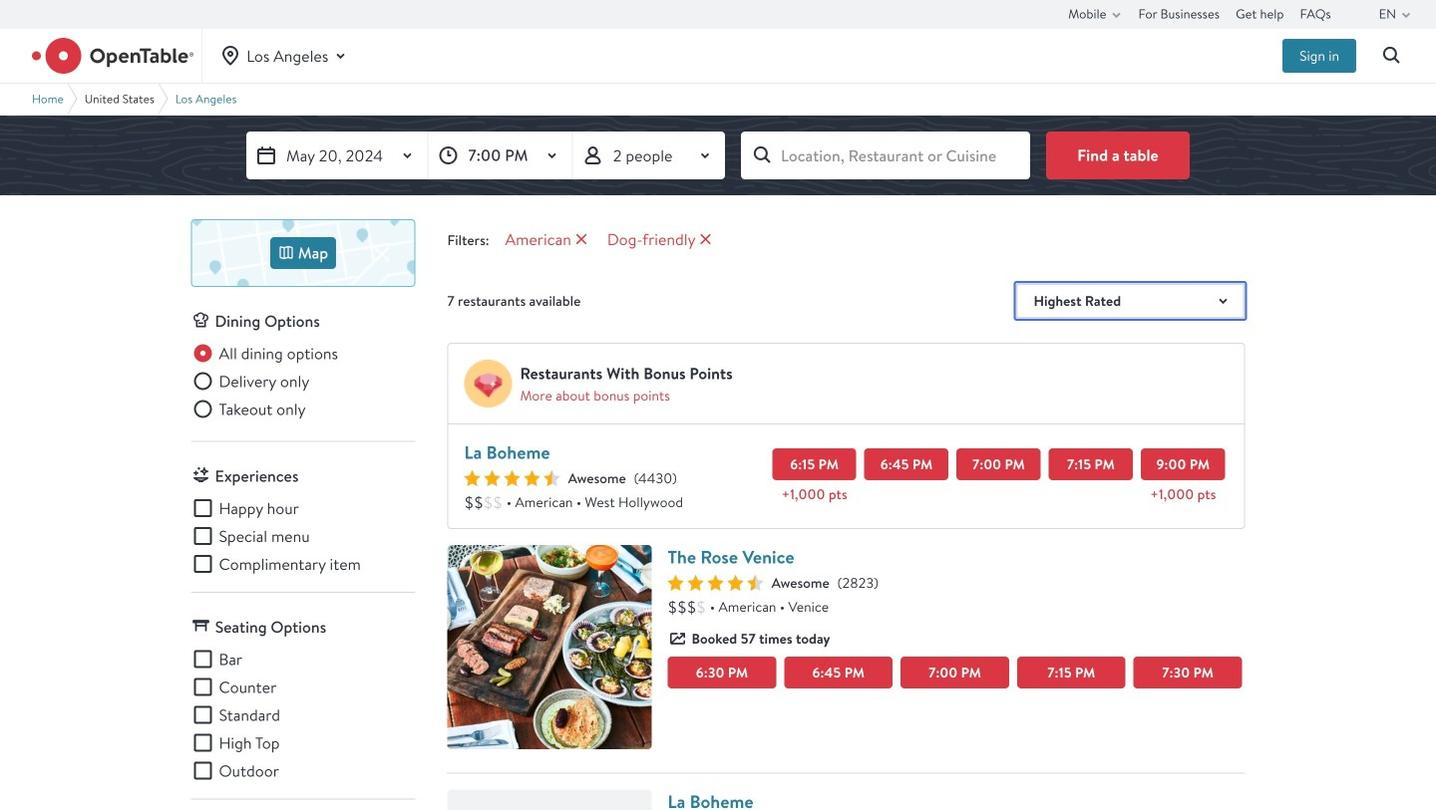 Task type: locate. For each thing, give the bounding box(es) containing it.
group
[[191, 342, 415, 425], [191, 497, 415, 577], [191, 648, 415, 784]]

bonus point image
[[464, 360, 512, 408]]

4.5 stars image
[[464, 471, 560, 487]]

3 group from the top
[[191, 648, 415, 784]]

Please input a Location, Restaurant or Cuisine field
[[741, 132, 1030, 180]]

1 group from the top
[[191, 342, 415, 425]]

None field
[[741, 132, 1030, 180]]

1 vertical spatial group
[[191, 497, 415, 577]]

2 vertical spatial group
[[191, 648, 415, 784]]

0 vertical spatial group
[[191, 342, 415, 425]]

2 group from the top
[[191, 497, 415, 577]]

None radio
[[191, 342, 338, 366], [191, 370, 310, 394], [191, 398, 306, 421], [191, 342, 338, 366], [191, 370, 310, 394], [191, 398, 306, 421]]



Task type: describe. For each thing, give the bounding box(es) containing it.
a photo of the rose venice restaurant image
[[447, 546, 652, 750]]

opentable logo image
[[32, 38, 194, 74]]

4.4 stars image
[[668, 576, 764, 592]]



Task type: vqa. For each thing, say whether or not it's contained in the screenshot.
Please input a Location, Restaurant or Cuisine field on the top of the page
yes



